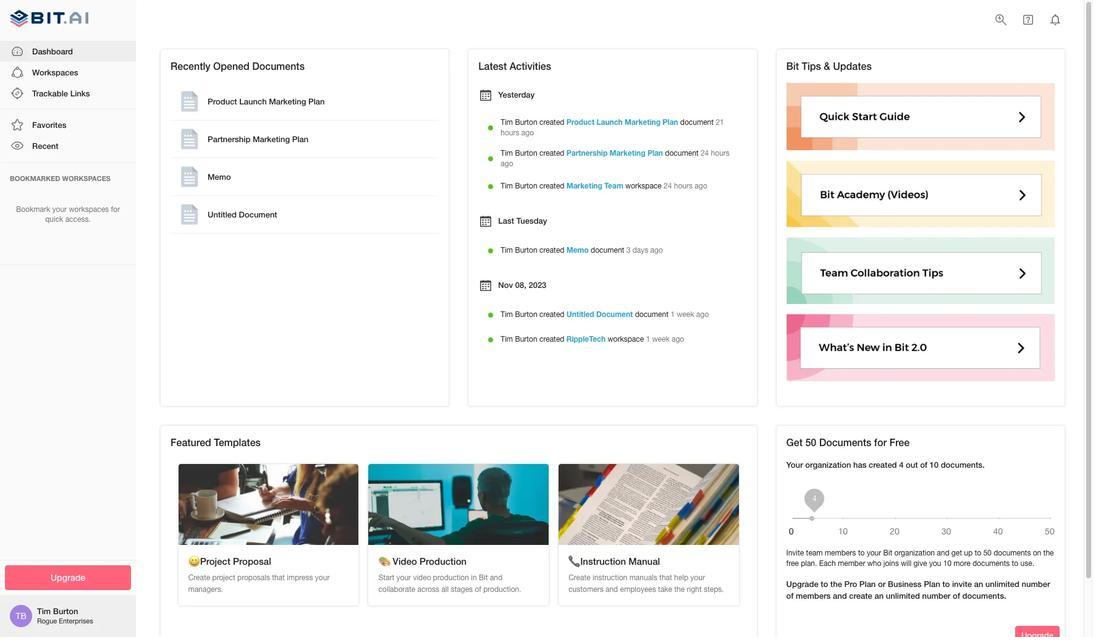 Task type: describe. For each thing, give the bounding box(es) containing it.
of inside start your video production in bit and collaborate across all stages of production.
[[475, 586, 482, 594]]

24 inside the 24 hours ago
[[701, 149, 709, 158]]

1 horizontal spatial untitled
[[567, 310, 595, 319]]

each
[[820, 559, 836, 568]]

&
[[825, 60, 831, 72]]

to down each
[[821, 580, 829, 590]]

1 inside tim burton created untitled document document 1 week ago
[[671, 311, 675, 319]]

bit tips & updates
[[787, 60, 872, 72]]

1 vertical spatial unlimited
[[887, 591, 921, 601]]

burton for rippletech
[[515, 335, 538, 344]]

created for marketing
[[540, 182, 565, 191]]

ago inside 21 hours ago
[[522, 129, 534, 137]]

enterprises
[[59, 618, 93, 625]]

featured templates
[[171, 436, 261, 448]]

yesterday
[[499, 90, 535, 100]]

has
[[854, 460, 867, 470]]

created for memo
[[540, 246, 565, 255]]

manuals
[[630, 574, 658, 582]]

0 horizontal spatial partnership
[[208, 134, 251, 144]]

burton for product launch marketing plan
[[515, 118, 538, 127]]

instruction
[[593, 574, 628, 582]]

21 hours ago
[[501, 118, 725, 137]]

workspaces
[[32, 67, 78, 77]]

tuesday
[[517, 216, 548, 225]]

0 vertical spatial unlimited
[[986, 580, 1020, 590]]

tim burton created untitled document document 1 week ago
[[501, 310, 709, 319]]

and inside invite team members to your bit organization and get up to 50 documents on the free plan. each member who joins will give you 10 more documents to use.
[[938, 549, 950, 558]]

0 vertical spatial an
[[975, 580, 984, 590]]

10 inside invite team members to your bit organization and get up to 50 documents on the free plan. each member who joins will give you 10 more documents to use.
[[944, 559, 952, 568]]

your organization has created 4 out of 10 documents.
[[787, 460, 986, 470]]

24 hours ago
[[501, 149, 730, 168]]

recent
[[32, 141, 59, 151]]

free
[[890, 436, 910, 448]]

that for 😀project proposal
[[272, 574, 285, 582]]

proposal
[[233, 556, 271, 567]]

favorites button
[[0, 114, 136, 136]]

workspaces button
[[0, 62, 136, 83]]

trackable links button
[[0, 83, 136, 104]]

bookmarked workspaces
[[10, 174, 111, 182]]

or
[[879, 580, 886, 590]]

1 vertical spatial product
[[567, 118, 595, 127]]

to up member
[[859, 549, 865, 558]]

on
[[1034, 549, 1042, 558]]

📞instruction
[[569, 556, 626, 567]]

free
[[787, 559, 799, 568]]

of down invite
[[954, 591, 961, 601]]

tim burton rogue enterprises
[[37, 607, 93, 625]]

21
[[716, 118, 725, 127]]

marketing team link
[[567, 181, 624, 191]]

📞instruction manual
[[569, 556, 660, 567]]

0 vertical spatial memo
[[208, 172, 231, 182]]

marketing up the 24 hours ago
[[625, 118, 661, 127]]

😀project proposal
[[188, 556, 271, 567]]

start
[[379, 574, 395, 582]]

tim for marketing team
[[501, 182, 513, 191]]

upgrade for upgrade to the pro plan or business plan to invite an unlimited number of members and create an unlimited number of documents.
[[787, 580, 819, 590]]

partnership marketing plan link for tim burton
[[567, 148, 664, 158]]

give
[[914, 559, 928, 568]]

latest
[[479, 60, 507, 72]]

featured
[[171, 436, 211, 448]]

burton for memo
[[515, 246, 538, 255]]

1 horizontal spatial number
[[1023, 580, 1051, 590]]

ago inside the 24 hours ago
[[501, 159, 514, 168]]

create for 😀project proposal
[[188, 574, 210, 582]]

of down free on the right bottom of the page
[[787, 591, 794, 601]]

invite
[[787, 549, 805, 558]]

burton inside tim burton rogue enterprises
[[53, 607, 78, 617]]

tim for untitled document
[[501, 311, 513, 319]]

0 horizontal spatial number
[[923, 591, 951, 601]]

create
[[850, 591, 873, 601]]

2023
[[529, 280, 547, 290]]

updates
[[834, 60, 872, 72]]

tips
[[802, 60, 822, 72]]

1 horizontal spatial untitled document link
[[567, 310, 633, 319]]

bookmarked
[[10, 174, 60, 182]]

tim burton created product launch marketing plan document
[[501, 118, 714, 127]]

last tuesday
[[499, 216, 548, 225]]

hours inside tim burton created marketing team workspace 24 hours ago
[[675, 182, 693, 191]]

in
[[471, 574, 477, 582]]

team
[[605, 181, 624, 191]]

🎨
[[379, 556, 390, 567]]

to left invite
[[943, 580, 951, 590]]

week inside 'tim burton created rippletech workspace 1 week ago'
[[653, 335, 670, 344]]

rippletech link
[[567, 335, 606, 344]]

employees
[[621, 586, 657, 594]]

and inside create instruction manuals that help your customers and employees take the right steps.
[[606, 586, 618, 594]]

the inside invite team members to your bit organization and get up to 50 documents on the free plan. each member who joins will give you 10 more documents to use.
[[1044, 549, 1055, 558]]

1 horizontal spatial bit
[[787, 60, 800, 72]]

marketing up "partnership marketing plan"
[[269, 97, 306, 107]]

joins
[[884, 559, 900, 568]]

across
[[418, 586, 440, 594]]

production
[[433, 574, 469, 582]]

start your video production in bit and collaborate across all stages of production.
[[379, 574, 522, 594]]

and inside start your video production in bit and collaborate across all stages of production.
[[490, 574, 503, 582]]

tb
[[16, 612, 26, 621]]

created left 4
[[869, 460, 898, 470]]

08,
[[516, 280, 527, 290]]

1 horizontal spatial product launch marketing plan link
[[567, 118, 679, 127]]

you
[[930, 559, 942, 568]]

0 vertical spatial document
[[239, 210, 277, 220]]

1 horizontal spatial document
[[597, 310, 633, 319]]

rogue
[[37, 618, 57, 625]]

ago inside the tim burton created memo document 3 days ago
[[651, 246, 663, 255]]

managers.
[[188, 586, 223, 594]]

nov 08, 2023
[[499, 280, 547, 290]]

trackable links
[[32, 88, 90, 98]]

video
[[393, 556, 417, 567]]

right
[[687, 586, 702, 594]]

document inside the tim burton created memo document 3 days ago
[[591, 246, 625, 255]]

and inside "upgrade to the pro plan or business plan to invite an unlimited number of members and create an unlimited number of documents."
[[834, 591, 848, 601]]

documents for opened
[[252, 60, 305, 72]]

tim for partnership marketing plan
[[501, 149, 513, 158]]

rippletech
[[567, 335, 606, 344]]

document inside tim burton created product launch marketing plan document
[[681, 118, 714, 127]]

tim for product launch marketing plan
[[501, 118, 513, 127]]

create instruction manuals that help your customers and employees take the right steps.
[[569, 574, 724, 594]]

dashboard
[[32, 46, 73, 56]]

🎨 video production
[[379, 556, 467, 567]]

marketing left team
[[567, 181, 603, 191]]

recently opened documents
[[171, 60, 305, 72]]

📞instruction manual image
[[559, 464, 740, 546]]

untitled document
[[208, 210, 277, 220]]

the inside "upgrade to the pro plan or business plan to invite an unlimited number of members and create an unlimited number of documents."
[[831, 580, 843, 590]]

all
[[442, 586, 449, 594]]

4
[[900, 460, 904, 470]]

0 horizontal spatial 10
[[930, 460, 939, 470]]

tim for memo
[[501, 246, 513, 255]]

1 horizontal spatial launch
[[597, 118, 623, 127]]

hours for partnership marketing plan
[[712, 149, 730, 158]]

activities
[[510, 60, 552, 72]]



Task type: locate. For each thing, give the bounding box(es) containing it.
product launch marketing plan link up "partnership marketing plan"
[[173, 86, 437, 118]]

0 horizontal spatial documents
[[252, 60, 305, 72]]

created for partnership
[[540, 149, 565, 158]]

created up tim burton created marketing team workspace 24 hours ago
[[540, 149, 565, 158]]

your up quick
[[52, 205, 67, 214]]

for left 'free'
[[875, 436, 887, 448]]

memo link
[[173, 161, 437, 193], [567, 246, 589, 255]]

1 vertical spatial an
[[875, 591, 884, 601]]

launch inside the product launch marketing plan link
[[239, 97, 267, 107]]

for for documents
[[875, 436, 887, 448]]

1 that from the left
[[272, 574, 285, 582]]

and down instruction
[[606, 586, 618, 594]]

50 right up
[[984, 549, 992, 558]]

1 vertical spatial members
[[796, 591, 831, 601]]

0 horizontal spatial week
[[653, 335, 670, 344]]

tim burton created memo document 3 days ago
[[501, 246, 663, 255]]

1 vertical spatial organization
[[895, 549, 936, 558]]

production
[[420, 556, 467, 567]]

stages
[[451, 586, 473, 594]]

tim inside tim burton created partnership marketing plan document
[[501, 149, 513, 158]]

get
[[787, 436, 803, 448]]

upgrade button
[[5, 566, 131, 591]]

upgrade for upgrade
[[51, 572, 85, 583]]

your inside start your video production in bit and collaborate across all stages of production.
[[397, 574, 411, 582]]

that left impress
[[272, 574, 285, 582]]

0 horizontal spatial the
[[675, 586, 685, 594]]

number down you
[[923, 591, 951, 601]]

created down 2023
[[540, 311, 565, 319]]

recently
[[171, 60, 211, 72]]

1 vertical spatial 50
[[984, 549, 992, 558]]

1 horizontal spatial 10
[[944, 559, 952, 568]]

bit for start your video production in bit and collaborate across all stages of production.
[[479, 574, 488, 582]]

1 horizontal spatial memo link
[[567, 246, 589, 255]]

memo link left 3
[[567, 246, 589, 255]]

launch up tim burton created partnership marketing plan document
[[597, 118, 623, 127]]

your up who
[[867, 549, 882, 558]]

untitled
[[208, 210, 237, 220], [567, 310, 595, 319]]

0 horizontal spatial an
[[875, 591, 884, 601]]

1 horizontal spatial 50
[[984, 549, 992, 558]]

created up tuesday
[[540, 182, 565, 191]]

business
[[889, 580, 922, 590]]

documents up has
[[820, 436, 872, 448]]

1 vertical spatial number
[[923, 591, 951, 601]]

bit inside start your video production in bit and collaborate across all stages of production.
[[479, 574, 488, 582]]

0 horizontal spatial product
[[208, 97, 237, 107]]

dashboard button
[[0, 41, 136, 62]]

workspace inside 'tim burton created rippletech workspace 1 week ago'
[[608, 335, 644, 344]]

untitled document link
[[173, 199, 437, 231], [567, 310, 633, 319]]

0 vertical spatial number
[[1023, 580, 1051, 590]]

burton inside tim burton created product launch marketing plan document
[[515, 118, 538, 127]]

up
[[965, 549, 973, 558]]

1 horizontal spatial for
[[875, 436, 887, 448]]

week inside tim burton created untitled document document 1 week ago
[[677, 311, 695, 319]]

tim for rippletech
[[501, 335, 513, 344]]

0 vertical spatial workspace
[[626, 182, 662, 191]]

of down 'in'
[[475, 586, 482, 594]]

burton inside tim burton created untitled document document 1 week ago
[[515, 311, 538, 319]]

partnership marketing plan link down 21 hours ago
[[567, 148, 664, 158]]

document inside tim burton created partnership marketing plan document
[[666, 149, 699, 158]]

created inside tim burton created product launch marketing plan document
[[540, 118, 565, 127]]

number
[[1023, 580, 1051, 590], [923, 591, 951, 601]]

created inside the tim burton created memo document 3 days ago
[[540, 246, 565, 255]]

memo up 'untitled document' on the left top
[[208, 172, 231, 182]]

organization inside invite team members to your bit organization and get up to 50 documents on the free plan. each member who joins will give you 10 more documents to use.
[[895, 549, 936, 558]]

your right impress
[[315, 574, 330, 582]]

the right on at the bottom of page
[[1044, 549, 1055, 558]]

burton for partnership marketing plan
[[515, 149, 538, 158]]

0 horizontal spatial partnership marketing plan link
[[173, 123, 437, 155]]

more
[[954, 559, 971, 568]]

the left pro
[[831, 580, 843, 590]]

last
[[499, 216, 515, 225]]

links
[[70, 88, 90, 98]]

burton inside tim burton created marketing team workspace 24 hours ago
[[515, 182, 538, 191]]

unlimited right invite
[[986, 580, 1020, 590]]

plan
[[309, 97, 325, 107], [663, 118, 679, 127], [292, 134, 309, 144], [648, 148, 664, 158], [860, 580, 876, 590], [925, 580, 941, 590]]

workspace right team
[[626, 182, 662, 191]]

your inside bookmark your workspaces for quick access.
[[52, 205, 67, 214]]

your inside invite team members to your bit organization and get up to 50 documents on the free plan. each member who joins will give you 10 more documents to use.
[[867, 549, 882, 558]]

0 horizontal spatial 24
[[664, 182, 672, 191]]

members inside "upgrade to the pro plan or business plan to invite an unlimited number of members and create an unlimited number of documents."
[[796, 591, 831, 601]]

bit left tips
[[787, 60, 800, 72]]

1 horizontal spatial unlimited
[[986, 580, 1020, 590]]

1 horizontal spatial week
[[677, 311, 695, 319]]

partnership marketing plan link for recently opened documents
[[173, 123, 437, 155]]

product launch marketing plan link up the 24 hours ago
[[567, 118, 679, 127]]

1 vertical spatial documents.
[[963, 591, 1007, 601]]

1 vertical spatial launch
[[597, 118, 623, 127]]

ago inside 'tim burton created rippletech workspace 1 week ago'
[[672, 335, 685, 344]]

created left rippletech
[[540, 335, 565, 344]]

create inside create instruction manuals that help your customers and employees take the right steps.
[[569, 574, 591, 582]]

10 right you
[[944, 559, 952, 568]]

of right out at the right of the page
[[921, 460, 928, 470]]

your up collaborate at bottom
[[397, 574, 411, 582]]

create inside create project proposals that impress your managers.
[[188, 574, 210, 582]]

ago inside tim burton created marketing team workspace 24 hours ago
[[695, 182, 708, 191]]

created inside tim burton created marketing team workspace 24 hours ago
[[540, 182, 565, 191]]

0 vertical spatial untitled
[[208, 210, 237, 220]]

0 horizontal spatial upgrade
[[51, 572, 85, 583]]

and up production.
[[490, 574, 503, 582]]

0 vertical spatial product
[[208, 97, 237, 107]]

created inside tim burton created untitled document document 1 week ago
[[540, 311, 565, 319]]

members inside invite team members to your bit organization and get up to 50 documents on the free plan. each member who joins will give you 10 more documents to use.
[[825, 549, 857, 558]]

50
[[806, 436, 817, 448], [984, 549, 992, 558]]

organization
[[806, 460, 852, 470], [895, 549, 936, 558]]

project
[[212, 574, 235, 582]]

hours inside 21 hours ago
[[501, 129, 520, 137]]

1 vertical spatial document
[[597, 310, 633, 319]]

1 vertical spatial untitled
[[567, 310, 595, 319]]

24 inside tim burton created marketing team workspace 24 hours ago
[[664, 182, 672, 191]]

burton inside 'tim burton created rippletech workspace 1 week ago'
[[515, 335, 538, 344]]

to right up
[[975, 549, 982, 558]]

0 vertical spatial untitled document link
[[173, 199, 437, 231]]

1 vertical spatial memo link
[[567, 246, 589, 255]]

document inside tim burton created untitled document document 1 week ago
[[635, 311, 669, 319]]

1 vertical spatial documents
[[820, 436, 872, 448]]

burton inside the tim burton created memo document 3 days ago
[[515, 246, 538, 255]]

use.
[[1021, 559, 1035, 568]]

created for product
[[540, 118, 565, 127]]

0 vertical spatial documents
[[994, 549, 1032, 558]]

1 horizontal spatial an
[[975, 580, 984, 590]]

0 vertical spatial 24
[[701, 149, 709, 158]]

partnership up "marketing team" link
[[567, 148, 608, 158]]

bit
[[787, 60, 800, 72], [884, 549, 893, 558], [479, 574, 488, 582]]

created inside 'tim burton created rippletech workspace 1 week ago'
[[540, 335, 565, 344]]

upgrade inside "upgrade to the pro plan or business plan to invite an unlimited number of members and create an unlimited number of documents."
[[787, 580, 819, 590]]

1 horizontal spatial documents
[[820, 436, 872, 448]]

latest activities
[[479, 60, 552, 72]]

documents. down invite
[[963, 591, 1007, 601]]

to left the use.
[[1013, 559, 1019, 568]]

1 horizontal spatial 1
[[671, 311, 675, 319]]

0 horizontal spatial product launch marketing plan link
[[173, 86, 437, 118]]

plan.
[[801, 559, 818, 568]]

the inside create instruction manuals that help your customers and employees take the right steps.
[[675, 586, 685, 594]]

proposals
[[237, 574, 270, 582]]

workspace inside tim burton created marketing team workspace 24 hours ago
[[626, 182, 662, 191]]

0 horizontal spatial document
[[239, 210, 277, 220]]

templates
[[214, 436, 261, 448]]

product up tim burton created partnership marketing plan document
[[567, 118, 595, 127]]

upgrade
[[51, 572, 85, 583], [787, 580, 819, 590]]

members down plan. at bottom
[[796, 591, 831, 601]]

bit for invite team members to your bit organization and get up to 50 documents on the free plan. each member who joins will give you 10 more documents to use.
[[884, 549, 893, 558]]

your
[[52, 205, 67, 214], [867, 549, 882, 558], [315, 574, 330, 582], [397, 574, 411, 582], [691, 574, 706, 582]]

2 horizontal spatial bit
[[884, 549, 893, 558]]

1 vertical spatial documents
[[973, 559, 1011, 568]]

manual
[[629, 556, 660, 567]]

tim burton created marketing team workspace 24 hours ago
[[501, 181, 708, 191]]

1 vertical spatial 1
[[646, 335, 651, 344]]

10 right out at the right of the page
[[930, 460, 939, 470]]

partnership down product launch marketing plan
[[208, 134, 251, 144]]

organization down get 50 documents for free
[[806, 460, 852, 470]]

workspaces
[[69, 205, 109, 214]]

50 inside invite team members to your bit organization and get up to 50 documents on the free plan. each member who joins will give you 10 more documents to use.
[[984, 549, 992, 558]]

collaborate
[[379, 586, 416, 594]]

burton inside tim burton created partnership marketing plan document
[[515, 149, 538, 158]]

0 vertical spatial 1
[[671, 311, 675, 319]]

1 inside 'tim burton created rippletech workspace 1 week ago'
[[646, 335, 651, 344]]

bit up joins
[[884, 549, 893, 558]]

invite team members to your bit organization and get up to 50 documents on the free plan. each member who joins will give you 10 more documents to use.
[[787, 549, 1055, 568]]

create up customers
[[569, 574, 591, 582]]

your inside create instruction manuals that help your customers and employees take the right steps.
[[691, 574, 706, 582]]

1 horizontal spatial 24
[[701, 149, 709, 158]]

an down or
[[875, 591, 884, 601]]

1 horizontal spatial organization
[[895, 549, 936, 558]]

launch up "partnership marketing plan"
[[239, 97, 267, 107]]

memo
[[208, 172, 231, 182], [567, 246, 589, 255]]

tim inside tim burton created marketing team workspace 24 hours ago
[[501, 182, 513, 191]]

2 horizontal spatial the
[[1044, 549, 1055, 558]]

create up managers.
[[188, 574, 210, 582]]

documents down up
[[973, 559, 1011, 568]]

0 vertical spatial launch
[[239, 97, 267, 107]]

0 vertical spatial for
[[111, 205, 120, 214]]

0 horizontal spatial untitled document link
[[173, 199, 437, 231]]

documents. inside "upgrade to the pro plan or business plan to invite an unlimited number of members and create an unlimited number of documents."
[[963, 591, 1007, 601]]

burton for marketing team
[[515, 182, 538, 191]]

will
[[902, 559, 912, 568]]

impress
[[287, 574, 313, 582]]

members up member
[[825, 549, 857, 558]]

1 vertical spatial hours
[[712, 149, 730, 158]]

partnership marketing plan
[[208, 134, 309, 144]]

number down the use.
[[1023, 580, 1051, 590]]

pro
[[845, 580, 858, 590]]

and up you
[[938, 549, 950, 558]]

days
[[633, 246, 649, 255]]

created for rippletech
[[540, 335, 565, 344]]

1 horizontal spatial memo
[[567, 246, 589, 255]]

1 horizontal spatial partnership marketing plan link
[[567, 148, 664, 158]]

that inside create instruction manuals that help your customers and employees take the right steps.
[[660, 574, 673, 582]]

2 that from the left
[[660, 574, 673, 582]]

launch
[[239, 97, 267, 107], [597, 118, 623, 127]]

that for 📞instruction manual
[[660, 574, 673, 582]]

🎨 video production image
[[369, 464, 549, 546]]

0 vertical spatial organization
[[806, 460, 852, 470]]

1 vertical spatial for
[[875, 436, 887, 448]]

1 horizontal spatial partnership
[[567, 148, 608, 158]]

an
[[975, 580, 984, 590], [875, 591, 884, 601]]

bit inside invite team members to your bit organization and get up to 50 documents on the free plan. each member who joins will give you 10 more documents to use.
[[884, 549, 893, 558]]

1
[[671, 311, 675, 319], [646, 335, 651, 344]]

created for untitled
[[540, 311, 565, 319]]

0 horizontal spatial launch
[[239, 97, 267, 107]]

documents up product launch marketing plan
[[252, 60, 305, 72]]

documents
[[252, 60, 305, 72], [820, 436, 872, 448]]

0 vertical spatial memo link
[[173, 161, 437, 193]]

0 vertical spatial hours
[[501, 129, 520, 137]]

0 vertical spatial week
[[677, 311, 695, 319]]

production.
[[484, 586, 522, 594]]

0 horizontal spatial hours
[[501, 129, 520, 137]]

0 horizontal spatial create
[[188, 574, 210, 582]]

1 vertical spatial partnership
[[567, 148, 608, 158]]

2 horizontal spatial hours
[[712, 149, 730, 158]]

that inside create project proposals that impress your managers.
[[272, 574, 285, 582]]

marketing down product launch marketing plan
[[253, 134, 290, 144]]

hours for product launch marketing plan
[[501, 129, 520, 137]]

an right invite
[[975, 580, 984, 590]]

for inside bookmark your workspaces for quick access.
[[111, 205, 120, 214]]

product down opened
[[208, 97, 237, 107]]

documents.
[[942, 460, 986, 470], [963, 591, 1007, 601]]

1 horizontal spatial upgrade
[[787, 580, 819, 590]]

that up take
[[660, 574, 673, 582]]

0 vertical spatial 10
[[930, 460, 939, 470]]

the down help
[[675, 586, 685, 594]]

documents for 50
[[820, 436, 872, 448]]

bit right 'in'
[[479, 574, 488, 582]]

0 vertical spatial members
[[825, 549, 857, 558]]

invite
[[953, 580, 973, 590]]

and down pro
[[834, 591, 848, 601]]

workspace down tim burton created untitled document document 1 week ago
[[608, 335, 644, 344]]

0 vertical spatial documents.
[[942, 460, 986, 470]]

upgrade down plan. at bottom
[[787, 580, 819, 590]]

0 horizontal spatial 50
[[806, 436, 817, 448]]

1 horizontal spatial that
[[660, 574, 673, 582]]

0 horizontal spatial organization
[[806, 460, 852, 470]]

upgrade to the pro plan or business plan to invite an unlimited number of members and create an unlimited number of documents.
[[787, 580, 1051, 601]]

1 vertical spatial memo
[[567, 246, 589, 255]]

your inside create project proposals that impress your managers.
[[315, 574, 330, 582]]

50 right get
[[806, 436, 817, 448]]

your
[[787, 460, 804, 470]]

1 horizontal spatial product
[[567, 118, 595, 127]]

😀project proposal image
[[179, 464, 359, 546]]

help
[[675, 574, 689, 582]]

😀project
[[188, 556, 231, 567]]

0 horizontal spatial memo link
[[173, 161, 437, 193]]

1 create from the left
[[188, 574, 210, 582]]

trackable
[[32, 88, 68, 98]]

out
[[907, 460, 919, 470]]

nov
[[499, 280, 513, 290]]

workspace
[[626, 182, 662, 191], [608, 335, 644, 344]]

tim burton created partnership marketing plan document
[[501, 148, 699, 158]]

tim inside tim burton created untitled document document 1 week ago
[[501, 311, 513, 319]]

product launch marketing plan link
[[173, 86, 437, 118], [567, 118, 679, 127]]

1 vertical spatial 24
[[664, 182, 672, 191]]

1 horizontal spatial the
[[831, 580, 843, 590]]

0 vertical spatial documents
[[252, 60, 305, 72]]

marketing down 21 hours ago
[[610, 148, 646, 158]]

0 vertical spatial 50
[[806, 436, 817, 448]]

tim inside the tim burton created memo document 3 days ago
[[501, 246, 513, 255]]

0 horizontal spatial bit
[[479, 574, 488, 582]]

opened
[[213, 60, 250, 72]]

2 create from the left
[[569, 574, 591, 582]]

ago inside tim burton created untitled document document 1 week ago
[[697, 311, 709, 319]]

1 horizontal spatial hours
[[675, 182, 693, 191]]

0 horizontal spatial for
[[111, 205, 120, 214]]

memo link down "partnership marketing plan"
[[173, 161, 437, 193]]

created down tuesday
[[540, 246, 565, 255]]

partnership marketing plan link down product launch marketing plan
[[173, 123, 437, 155]]

week
[[677, 311, 695, 319], [653, 335, 670, 344]]

0 vertical spatial bit
[[787, 60, 800, 72]]

1 vertical spatial week
[[653, 335, 670, 344]]

upgrade up tim burton rogue enterprises
[[51, 572, 85, 583]]

tim inside tim burton rogue enterprises
[[37, 607, 51, 617]]

your up right
[[691, 574, 706, 582]]

for right workspaces
[[111, 205, 120, 214]]

created inside tim burton created partnership marketing plan document
[[540, 149, 565, 158]]

product launch marketing plan
[[208, 97, 325, 107]]

video
[[413, 574, 431, 582]]

1 horizontal spatial create
[[569, 574, 591, 582]]

documents. right out at the right of the page
[[942, 460, 986, 470]]

for
[[111, 205, 120, 214], [875, 436, 887, 448]]

create for 📞instruction manual
[[569, 574, 591, 582]]

tim inside tim burton created product launch marketing plan document
[[501, 118, 513, 127]]

get 50 documents for free
[[787, 436, 910, 448]]

for for workspaces
[[111, 205, 120, 214]]

who
[[868, 559, 882, 568]]

members
[[825, 549, 857, 558], [796, 591, 831, 601]]

workspaces
[[62, 174, 111, 182]]

access.
[[65, 215, 91, 224]]

memo left 3
[[567, 246, 589, 255]]

1 vertical spatial bit
[[884, 549, 893, 558]]

burton for untitled document
[[515, 311, 538, 319]]

documents up the use.
[[994, 549, 1032, 558]]

organization up give
[[895, 549, 936, 558]]

create project proposals that impress your managers.
[[188, 574, 330, 594]]

hours inside the 24 hours ago
[[712, 149, 730, 158]]

tim inside 'tim burton created rippletech workspace 1 week ago'
[[501, 335, 513, 344]]

upgrade inside 'button'
[[51, 572, 85, 583]]

unlimited down "business"
[[887, 591, 921, 601]]

steps.
[[704, 586, 724, 594]]

created up tim burton created partnership marketing plan document
[[540, 118, 565, 127]]

1 vertical spatial 10
[[944, 559, 952, 568]]

0 horizontal spatial that
[[272, 574, 285, 582]]

0 vertical spatial partnership
[[208, 134, 251, 144]]

recent button
[[0, 136, 136, 157]]



Task type: vqa. For each thing, say whether or not it's contained in the screenshot.
leftmost the Create
yes



